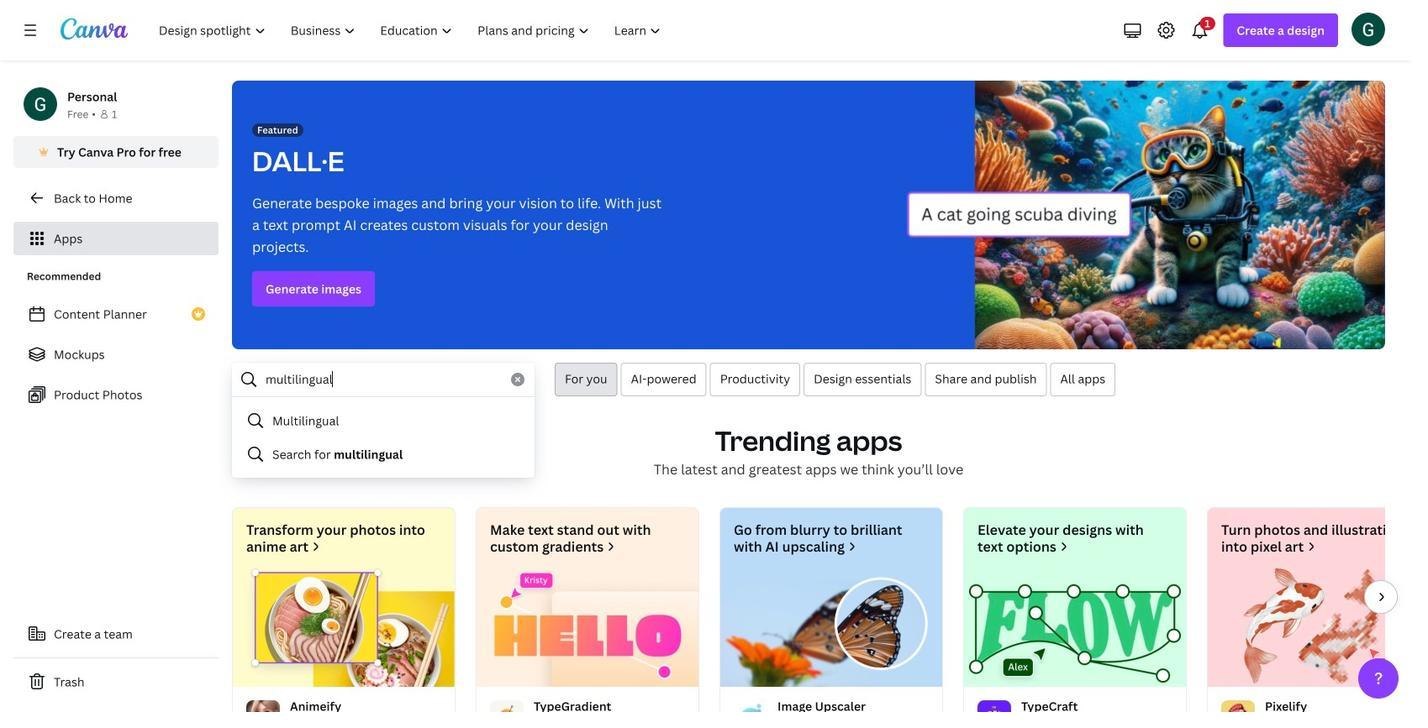 Task type: describe. For each thing, give the bounding box(es) containing it.
typegradient image
[[477, 569, 698, 687]]

top level navigation element
[[148, 13, 675, 47]]

pixelify image
[[1208, 569, 1412, 687]]

greg robinson image
[[1352, 12, 1385, 46]]

image upscaler image
[[720, 569, 942, 687]]



Task type: locate. For each thing, give the bounding box(es) containing it.
list
[[13, 298, 219, 412]]

typecraft image
[[964, 569, 1186, 687]]

Input field to search for apps search field
[[266, 364, 501, 396]]

animeify image
[[233, 569, 455, 687]]

an image with a cursor next to a text box containing the prompt "a cat going scuba diving" to generate an image. the generated image of a cat doing scuba diving is behind the text box. image
[[907, 81, 1385, 350]]

menu
[[232, 404, 535, 472]]



Task type: vqa. For each thing, say whether or not it's contained in the screenshot.
Blue Green Gold Holiday Christmas Giveaway Instagram Story image
no



